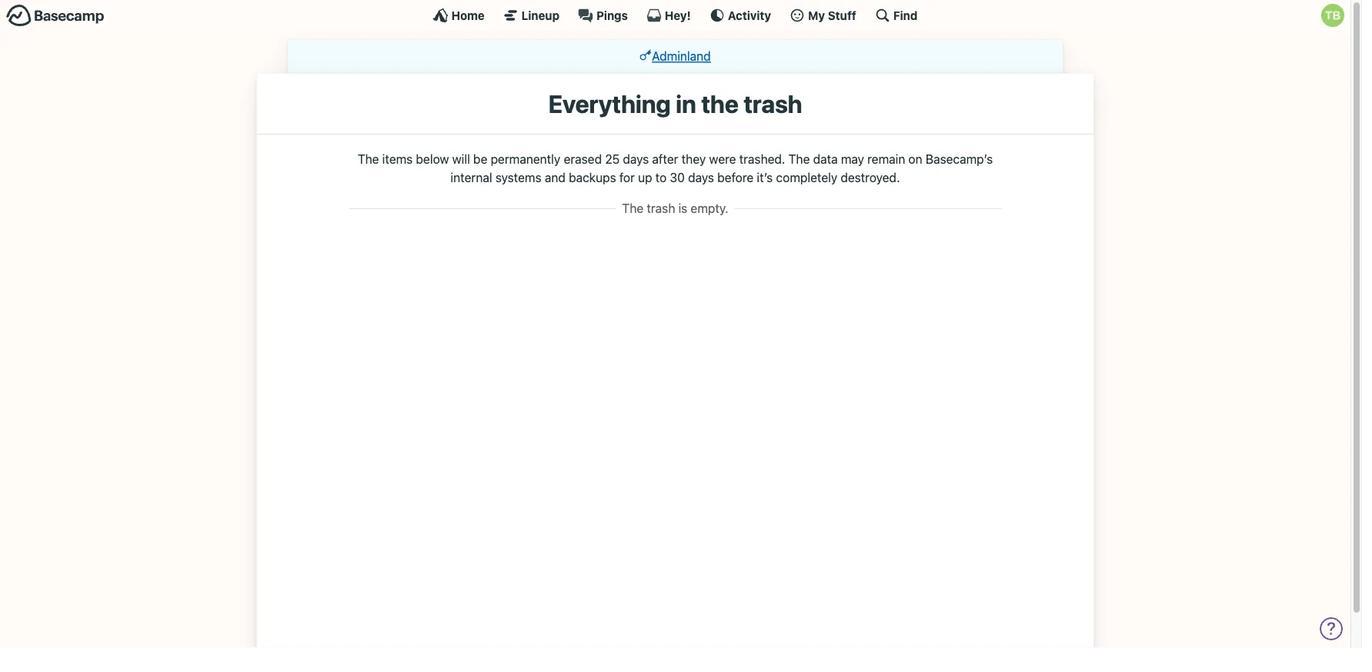 Task type: locate. For each thing, give the bounding box(es) containing it.
hey!
[[665, 8, 691, 22]]

is
[[679, 201, 688, 216]]

0 horizontal spatial trash
[[647, 201, 675, 216]]

everything in the trash
[[548, 89, 802, 118]]

lineup
[[522, 8, 560, 22]]

my stuff
[[808, 8, 857, 22]]

0 vertical spatial days
[[623, 152, 649, 166]]

the left the 'items'
[[358, 152, 379, 166]]

data
[[813, 152, 838, 166]]

30
[[670, 170, 685, 185]]

basecamp's
[[926, 152, 993, 166]]

were
[[709, 152, 736, 166]]

1 vertical spatial days
[[688, 170, 714, 185]]

0 horizontal spatial days
[[623, 152, 649, 166]]

days down they
[[688, 170, 714, 185]]

find button
[[875, 8, 918, 23]]

the for the items below will be permanently erased 25 days after they were trashed. the data may remain on basecamp's internal systems and backups for up to 30 days before it's completely destroyed.
[[358, 152, 379, 166]]

main element
[[0, 0, 1351, 30]]

my stuff button
[[790, 8, 857, 23]]

erased
[[564, 152, 602, 166]]

adminland link
[[640, 49, 711, 64]]

my
[[808, 8, 825, 22]]

lineup link
[[503, 8, 560, 23]]

activity link
[[710, 8, 771, 23]]

permanently
[[491, 152, 561, 166]]

after
[[652, 152, 678, 166]]

hey! button
[[646, 8, 691, 23]]

days up for
[[623, 152, 649, 166]]

trash left is
[[647, 201, 675, 216]]

and
[[545, 170, 566, 185]]

1 horizontal spatial the
[[622, 201, 644, 216]]

in
[[676, 89, 696, 118]]

the down for
[[622, 201, 644, 216]]

the
[[358, 152, 379, 166], [789, 152, 810, 166], [622, 201, 644, 216]]

stuff
[[828, 8, 857, 22]]

for
[[619, 170, 635, 185]]

the for the trash is empty.
[[622, 201, 644, 216]]

adminland
[[652, 49, 711, 64]]

everything
[[548, 89, 671, 118]]

the up completely
[[789, 152, 810, 166]]

days
[[623, 152, 649, 166], [688, 170, 714, 185]]

1 horizontal spatial trash
[[744, 89, 802, 118]]

pings
[[597, 8, 628, 22]]

up
[[638, 170, 652, 185]]

0 vertical spatial trash
[[744, 89, 802, 118]]

trash right the
[[744, 89, 802, 118]]

1 vertical spatial trash
[[647, 201, 675, 216]]

below
[[416, 152, 449, 166]]

0 horizontal spatial the
[[358, 152, 379, 166]]

before
[[718, 170, 754, 185]]

activity
[[728, 8, 771, 22]]

items
[[382, 152, 413, 166]]

find
[[894, 8, 918, 22]]

they
[[682, 152, 706, 166]]

destroyed.
[[841, 170, 900, 185]]

trash
[[744, 89, 802, 118], [647, 201, 675, 216]]

internal
[[451, 170, 492, 185]]



Task type: vqa. For each thing, say whether or not it's contained in the screenshot.
they
yes



Task type: describe. For each thing, give the bounding box(es) containing it.
will
[[452, 152, 470, 166]]

on
[[909, 152, 923, 166]]

to
[[656, 170, 667, 185]]

be
[[473, 152, 488, 166]]

home
[[452, 8, 485, 22]]

it's
[[757, 170, 773, 185]]

the trash is empty.
[[622, 201, 729, 216]]

backups
[[569, 170, 616, 185]]

trashed.
[[739, 152, 785, 166]]

1 horizontal spatial days
[[688, 170, 714, 185]]

tim burton image
[[1322, 4, 1345, 27]]

completely
[[776, 170, 838, 185]]

the
[[701, 89, 739, 118]]

empty.
[[691, 201, 729, 216]]

systems
[[496, 170, 542, 185]]

switch accounts image
[[6, 4, 105, 28]]

may
[[841, 152, 864, 166]]

remain
[[868, 152, 905, 166]]

the items below will be permanently erased 25 days after they were trashed. the data may remain on basecamp's internal systems and backups for up to 30 days before it's completely destroyed.
[[358, 152, 993, 185]]

25
[[605, 152, 620, 166]]

2 horizontal spatial the
[[789, 152, 810, 166]]

home link
[[433, 8, 485, 23]]

pings button
[[578, 8, 628, 23]]



